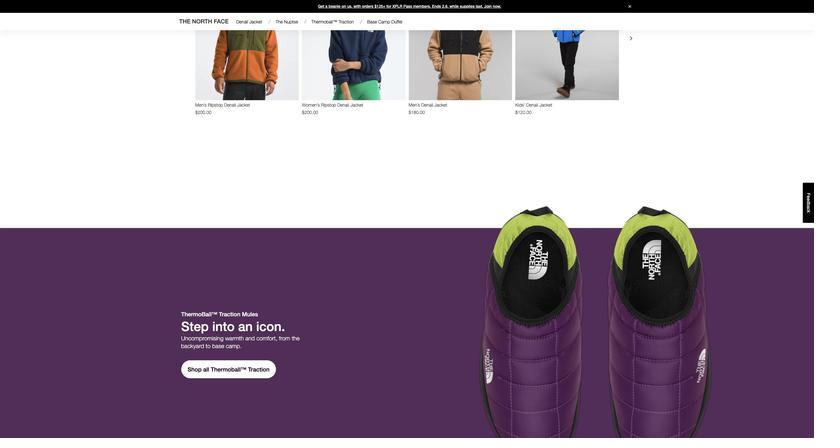 Task type: locate. For each thing, give the bounding box(es) containing it.
0 horizontal spatial traction
[[219, 311, 241, 318]]

1 horizontal spatial ripstop
[[321, 102, 336, 107]]

backyard
[[181, 343, 204, 350]]

0 horizontal spatial thermoball™
[[211, 366, 247, 373]]

1 men's from the left
[[195, 102, 207, 107]]

uncompromising warmth and comfort, from the backyard to base camp.
[[181, 335, 300, 350]]

north
[[192, 18, 212, 25]]

$200.00 for women's
[[302, 109, 318, 115]]

$200.00
[[195, 109, 212, 115], [302, 109, 318, 115]]

denali inside men's denali jacket $180.00
[[422, 102, 433, 107]]

the
[[179, 18, 191, 25]]

$200.00 inside the 'men's ripstop denali jacket $200.00'
[[195, 109, 212, 115]]

traction inside thermoball™ traction mules step into an icon.
[[219, 311, 241, 318]]

supplies
[[460, 4, 475, 9]]

ripstop inside women's ripstop denali jacket $200.00
[[321, 102, 336, 107]]

1 $200.00 from the left
[[195, 109, 212, 115]]

0 vertical spatial thermoball™
[[312, 19, 338, 24]]

thermoball™
[[312, 19, 338, 24], [211, 366, 247, 373]]

and
[[246, 335, 255, 342]]

2 vertical spatial traction
[[248, 366, 270, 373]]

ripstop inside the 'men's ripstop denali jacket $200.00'
[[208, 102, 223, 107]]

1 vertical spatial a
[[807, 206, 812, 208]]

1 horizontal spatial $200.00
[[302, 109, 318, 115]]

0 vertical spatial traction
[[339, 19, 354, 24]]

2 horizontal spatial traction
[[339, 19, 354, 24]]

all
[[203, 366, 209, 373]]

duffel
[[392, 19, 403, 24]]

thermoball™ down get
[[312, 19, 338, 24]]

$125+
[[375, 4, 386, 9]]

kids' denali jacket $120.00
[[516, 102, 553, 115]]

traction for thermoball™ traction
[[339, 19, 354, 24]]

2 / from the left
[[305, 19, 307, 24]]

beanie
[[329, 4, 341, 9]]

denali inside the 'men's ripstop denali jacket $200.00'
[[224, 102, 236, 107]]

denali
[[236, 19, 248, 24], [224, 102, 236, 107], [338, 102, 349, 107], [422, 102, 433, 107], [527, 102, 539, 107]]

1 horizontal spatial men's
[[409, 102, 420, 107]]

traction down comfort,
[[248, 366, 270, 373]]

get a beanie on us, with orders $125+ for xplr pass members. ends 2.6, while supplies last. join now. link
[[0, 0, 815, 13]]

traction up into
[[219, 311, 241, 318]]

$200.00 inside women's ripstop denali jacket $200.00
[[302, 109, 318, 115]]

men's denali jacket $180.00
[[409, 102, 448, 115]]

traction inside button
[[339, 19, 354, 24]]

0 horizontal spatial /
[[269, 19, 271, 24]]

1 horizontal spatial a
[[807, 206, 812, 208]]

kids'
[[516, 102, 525, 107]]

ripstop
[[208, 102, 223, 107], [321, 102, 336, 107]]

orders
[[362, 4, 374, 9]]

a up the k
[[807, 206, 812, 208]]

e up b
[[807, 198, 812, 201]]

1 horizontal spatial thermoball™
[[312, 19, 338, 24]]

uncompromising
[[181, 335, 224, 342]]

for
[[387, 4, 392, 9]]

0 horizontal spatial ripstop
[[208, 102, 223, 107]]

get
[[318, 4, 325, 9]]

$180.00
[[409, 109, 425, 115]]

/ right 'nuptse' on the top left of the page
[[305, 19, 307, 24]]

2 horizontal spatial /
[[361, 19, 362, 24]]

thermoball™ right all
[[211, 366, 247, 373]]

men's ripstop denali jacket image
[[195, 0, 299, 100]]

into
[[212, 319, 235, 334]]

warmth
[[225, 335, 244, 342]]

1 vertical spatial traction
[[219, 311, 241, 318]]

men's inside men's denali jacket $180.00
[[409, 102, 420, 107]]

men's
[[195, 102, 207, 107], [409, 102, 420, 107]]

xplr
[[393, 4, 403, 9]]

1 horizontal spatial traction
[[248, 366, 270, 373]]

1 vertical spatial thermoball™
[[211, 366, 247, 373]]

e up d
[[807, 196, 812, 198]]

2 ripstop from the left
[[321, 102, 336, 107]]

men's ripstop denali jacket link
[[195, 102, 299, 108]]

2 $200.00 from the left
[[302, 109, 318, 115]]

2 men's from the left
[[409, 102, 420, 107]]

jacket inside 'kids' denali jacket $120.00'
[[540, 102, 553, 107]]

e
[[807, 196, 812, 198], [807, 198, 812, 201]]

1 / from the left
[[269, 19, 271, 24]]

women's ripstop denali jacket image
[[302, 0, 406, 100]]

men's inside the 'men's ripstop denali jacket $200.00'
[[195, 102, 207, 107]]

/
[[269, 19, 271, 24], [305, 19, 307, 24], [361, 19, 362, 24]]

base
[[212, 343, 224, 350]]

0 horizontal spatial men's
[[195, 102, 207, 107]]

kids' denali jacket link
[[516, 102, 619, 108]]

0 vertical spatial a
[[326, 4, 328, 9]]

3 / from the left
[[361, 19, 362, 24]]

f e e d b a c k
[[807, 193, 812, 213]]

shop all thermoball™ traction link
[[181, 360, 276, 378]]

1 horizontal spatial /
[[305, 19, 307, 24]]

join
[[485, 4, 492, 9]]

jacket inside women's ripstop denali jacket $200.00
[[351, 102, 363, 107]]

a right get
[[326, 4, 328, 9]]

a
[[326, 4, 328, 9], [807, 206, 812, 208]]

members.
[[414, 4, 431, 9]]

/ left the
[[269, 19, 271, 24]]

jacket inside button
[[250, 19, 262, 24]]

/ left base
[[361, 19, 362, 24]]

men's denali jacket link
[[409, 102, 513, 108]]

mules
[[242, 311, 258, 318]]

last.
[[476, 4, 484, 9]]

now.
[[493, 4, 502, 9]]

traction down on
[[339, 19, 354, 24]]

thermoball™ inside button
[[312, 19, 338, 24]]

1 ripstop from the left
[[208, 102, 223, 107]]

jacket
[[250, 19, 262, 24], [237, 102, 250, 107], [351, 102, 363, 107], [435, 102, 448, 107], [540, 102, 553, 107]]

step
[[181, 319, 209, 334]]

traction
[[339, 19, 354, 24], [219, 311, 241, 318], [248, 366, 270, 373]]

0 horizontal spatial $200.00
[[195, 109, 212, 115]]



Task type: vqa. For each thing, say whether or not it's contained in the screenshot.
Sort:
no



Task type: describe. For each thing, give the bounding box(es) containing it.
shop
[[188, 366, 202, 373]]

face
[[214, 18, 229, 25]]

camp
[[379, 19, 390, 24]]

denali inside button
[[236, 19, 248, 24]]

f e e d b a c k button
[[803, 183, 815, 223]]

thermoball™ traction mules step into an icon.
[[181, 311, 285, 334]]

/ for nuptse
[[305, 19, 307, 24]]

the nuptse
[[276, 19, 298, 24]]

women's
[[302, 102, 320, 107]]

men's denali jacket image
[[409, 0, 513, 100]]

denali inside women's ripstop denali jacket $200.00
[[338, 102, 349, 107]]

/ for traction
[[361, 19, 362, 24]]

men's for men's ripstop denali jacket $200.00
[[195, 102, 207, 107]]

the north face
[[179, 18, 229, 25]]

base camp duffel button
[[365, 18, 405, 26]]

thermoball™ traction button
[[309, 18, 357, 26]]

comfort,
[[257, 335, 278, 342]]

icon.
[[256, 319, 285, 334]]

f
[[807, 193, 812, 196]]

camp.
[[226, 343, 242, 350]]

c
[[807, 208, 812, 210]]

the
[[276, 19, 283, 24]]

men's for men's denali jacket $180.00
[[409, 102, 420, 107]]

women's ripstop denali jacket link
[[302, 102, 406, 108]]

$120.00
[[516, 109, 532, 115]]

on
[[342, 4, 346, 9]]

women's ripstop denali jacket $200.00
[[302, 102, 363, 115]]

nuptse
[[284, 19, 298, 24]]

2.6,
[[442, 4, 449, 9]]

to
[[206, 343, 211, 350]]

d
[[807, 201, 812, 203]]

thermoball™
[[181, 311, 218, 318]]

b
[[807, 203, 812, 206]]

shop all thermoball™ traction
[[188, 366, 270, 373]]

jacket inside the 'men's ripstop denali jacket $200.00'
[[237, 102, 250, 107]]

us,
[[347, 4, 353, 9]]

a inside button
[[807, 206, 812, 208]]

1 e from the top
[[807, 196, 812, 198]]

thermoball™ traction
[[312, 19, 354, 24]]

traction inside 'link'
[[248, 366, 270, 373]]

2 e from the top
[[807, 198, 812, 201]]

ripstop for men's
[[208, 102, 223, 107]]

base camp duffel
[[368, 19, 403, 24]]

jacket inside men's denali jacket $180.00
[[435, 102, 448, 107]]

denali inside 'kids' denali jacket $120.00'
[[527, 102, 539, 107]]

an
[[238, 319, 253, 334]]

from
[[279, 335, 290, 342]]

ends
[[432, 4, 441, 9]]

thermoball™ inside 'link'
[[211, 366, 247, 373]]

ripstop for women's
[[321, 102, 336, 107]]

the nuptse button
[[273, 18, 301, 26]]

the
[[292, 335, 300, 342]]

/ for jacket
[[269, 19, 271, 24]]

men's ripstop denali jacket $200.00
[[195, 102, 250, 115]]

while
[[450, 4, 459, 9]]

0 horizontal spatial a
[[326, 4, 328, 9]]

pass
[[404, 4, 412, 9]]

with
[[354, 4, 361, 9]]

thermoball™ traction booties image
[[0, 150, 815, 438]]

get a beanie on us, with orders $125+ for xplr pass members. ends 2.6, while supplies last. join now.
[[318, 4, 502, 9]]

kids' denali jacket image
[[516, 0, 619, 100]]

base
[[368, 19, 377, 24]]

k
[[807, 210, 812, 213]]

denali jacket
[[236, 19, 262, 24]]

traction for thermoball™ traction mules step into an icon.
[[219, 311, 241, 318]]

$200.00 for men's
[[195, 109, 212, 115]]

next image
[[628, 35, 635, 42]]

close image
[[626, 5, 634, 8]]

denali jacket button
[[234, 18, 265, 26]]



